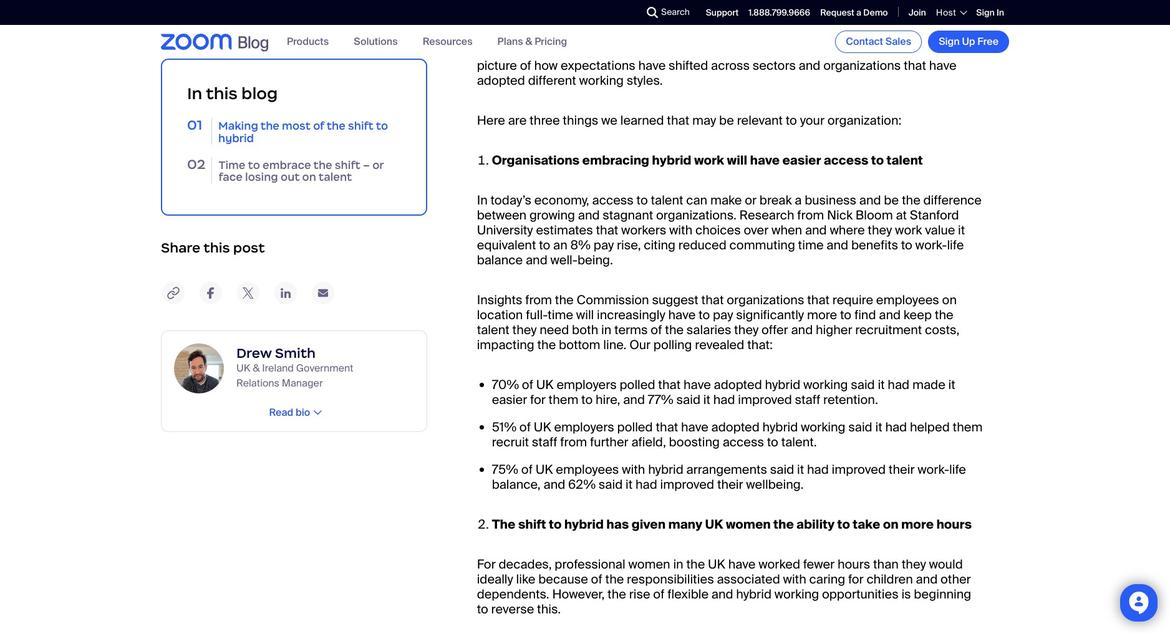 Task type: locate. For each thing, give the bounding box(es) containing it.
0 vertical spatial this
[[206, 84, 238, 104]]

1 vertical spatial working
[[801, 419, 846, 435]]

employees inside insights from the commission suggest that organizations that require employees on location full-time will increasingly have to pay significantly more to find and keep the talent they need both in terms of the salaries they offer and higher recruitment costs, impacting the bottom line. our polling revealed that:
[[877, 292, 940, 308]]

this left post
[[204, 240, 230, 257]]

be inside 'in today's economy, access to talent can make or break a business and be the difference between growing and stagnant organizations. research from nick bloom at stanford university estimates that workers with choices over when and where they work value it equivalent to an 8% pay rise, citing reduced commuting time and benefits to work-life balance and well-being.'
[[884, 192, 899, 208]]

sign up free
[[977, 7, 995, 18]]

up
[[962, 35, 976, 48]]

in up free
[[997, 7, 1005, 18]]

0 vertical spatial more
[[807, 307, 838, 323]]

0 vertical spatial time
[[798, 237, 824, 253]]

and right nick on the top
[[860, 192, 881, 208]]

adopted down revealed
[[714, 377, 762, 393]]

shift up – at the left of page
[[348, 120, 374, 133]]

0 horizontal spatial staff
[[532, 434, 558, 450]]

full-
[[526, 307, 548, 323]]

from left further
[[560, 434, 587, 450]]

or inside 'in today's economy, access to talent can make or break a business and be the difference between growing and stagnant organizations. research from nick bloom at stanford university estimates that workers with choices over when and where they work value it equivalent to an 8% pay rise, citing reduced commuting time and benefits to work-life balance and well-being.'
[[745, 192, 757, 208]]

have down relevant
[[750, 152, 780, 168]]

for right 70%
[[530, 392, 546, 408]]

costs,
[[925, 322, 960, 338]]

77%
[[648, 392, 674, 408]]

work inside 'in today's economy, access to talent can make or break a business and be the difference between growing and stagnant organizations. research from nick bloom at stanford university estimates that workers with choices over when and where they work value it equivalent to an 8% pay rise, citing reduced commuting time and benefits to work-life balance and well-being.'
[[895, 222, 923, 238]]

hybrid down that:
[[765, 377, 801, 393]]

shift inside time to embrace the shift – or face losing out on talent
[[335, 159, 361, 172]]

time left where
[[798, 237, 824, 253]]

0 vertical spatial will
[[727, 152, 748, 168]]

0 horizontal spatial easier
[[492, 392, 527, 408]]

life
[[947, 237, 964, 253], [950, 461, 966, 478]]

0 vertical spatial staff
[[795, 392, 821, 408]]

support link
[[706, 7, 739, 18]]

it inside 'in today's economy, access to talent can make or break a business and be the difference between growing and stagnant organizations. research from nick bloom at stanford university estimates that workers with choices over when and where they work value it equivalent to an 8% pay rise, citing reduced commuting time and benefits to work-life balance and well-being.'
[[958, 222, 965, 238]]

had left made
[[888, 377, 910, 393]]

1 vertical spatial from
[[525, 292, 552, 308]]

0 horizontal spatial access
[[592, 192, 634, 208]]

0 horizontal spatial will
[[576, 307, 594, 323]]

have left worked
[[729, 556, 756, 573]]

1 horizontal spatial them
[[953, 419, 983, 435]]

0 vertical spatial for
[[530, 392, 546, 408]]

shift left – at the left of page
[[335, 159, 361, 172]]

be left stanford
[[884, 192, 899, 208]]

this for in
[[206, 84, 238, 104]]

balance,
[[492, 476, 541, 493]]

1 vertical spatial access
[[592, 192, 634, 208]]

products
[[287, 35, 329, 48]]

working down retention.
[[801, 419, 846, 435]]

working for talent.
[[801, 419, 846, 435]]

1 vertical spatial employers
[[554, 419, 614, 435]]

here are three things we learned that may be relevant to your organization:
[[477, 112, 908, 128]]

1 vertical spatial will
[[576, 307, 594, 323]]

1 horizontal spatial employees
[[877, 292, 940, 308]]

the inside time to embrace the shift – or face losing out on talent
[[314, 159, 332, 172]]

had inside the 51% of uk employers polled that have adopted hybrid working said it had helped them recruit staff from further afield, boosting access to talent.
[[886, 419, 907, 435]]

it inside the 51% of uk employers polled that have adopted hybrid working said it had helped them recruit staff from further afield, boosting access to talent.
[[876, 419, 883, 435]]

uk right "many"
[[705, 516, 723, 533]]

work- inside 75% of uk employees with hybrid arrangements said it had improved their work-life balance, and 62% said it had improved their wellbeing.
[[918, 461, 950, 478]]

uk inside 70% of uk employers polled that have adopted hybrid working said it had made it easier for them to hire, and 77% said it had improved staff retention.
[[536, 377, 554, 393]]

fewer
[[804, 556, 835, 573]]

1 vertical spatial work-
[[918, 461, 950, 478]]

staff inside the 51% of uk employers polled that have adopted hybrid working said it had helped them recruit staff from further afield, boosting access to talent.
[[532, 434, 558, 450]]

access down embracing
[[592, 192, 634, 208]]

working for it
[[804, 377, 848, 393]]

time
[[219, 159, 246, 172]]

hybrid up wellbeing.
[[763, 419, 798, 435]]

your
[[800, 112, 825, 128]]

working inside 70% of uk employers polled that have adopted hybrid working said it had made it easier for them to hire, and 77% said it had improved staff retention.
[[804, 377, 848, 393]]

of inside the 51% of uk employers polled that have adopted hybrid working said it had helped them recruit staff from further afield, boosting access to talent.
[[520, 419, 531, 435]]

1 horizontal spatial easier
[[783, 152, 821, 168]]

offer
[[762, 322, 789, 338]]

polled inside the 51% of uk employers polled that have adopted hybrid working said it had helped them recruit staff from further afield, boosting access to talent.
[[617, 419, 653, 435]]

polled inside 70% of uk employers polled that have adopted hybrid working said it had made it easier for them to hire, and 77% said it had improved staff retention.
[[620, 377, 656, 393]]

relations
[[236, 377, 280, 390]]

increasingly
[[597, 307, 666, 323]]

had down talent.
[[807, 461, 829, 478]]

0 vertical spatial employees
[[877, 292, 940, 308]]

0 vertical spatial &
[[526, 35, 533, 48]]

2 horizontal spatial with
[[783, 571, 807, 588]]

0 horizontal spatial in
[[602, 322, 612, 338]]

& right plans
[[526, 35, 533, 48]]

0 horizontal spatial for
[[530, 392, 546, 408]]

said right "62%"
[[599, 476, 623, 493]]

hybrid inside the 51% of uk employers polled that have adopted hybrid working said it had helped them recruit staff from further afield, boosting access to talent.
[[763, 419, 798, 435]]

search
[[661, 6, 690, 17]]

in for in today's economy, access to talent can make or break a business and be the difference between growing and stagnant organizations. research from nick bloom at stanford university estimates that workers with choices over when and where they work value it equivalent to an 8% pay rise, citing reduced commuting time and benefits to work-life balance and well-being.
[[477, 192, 488, 208]]

uk right 75%
[[536, 461, 553, 478]]

sign inside 'link'
[[939, 35, 960, 48]]

research
[[740, 207, 795, 223]]

join
[[909, 7, 927, 18]]

and left nick on the top
[[805, 222, 827, 238]]

2 vertical spatial access
[[723, 434, 764, 450]]

will up bottom
[[576, 307, 594, 323]]

read
[[269, 407, 293, 420]]

0 vertical spatial or
[[373, 159, 384, 172]]

easier inside 70% of uk employers polled that have adopted hybrid working said it had made it easier for them to hire, and 77% said it had improved staff retention.
[[492, 392, 527, 408]]

0 vertical spatial working
[[804, 377, 848, 393]]

it left made
[[878, 377, 885, 393]]

on
[[302, 171, 316, 184], [943, 292, 957, 308], [883, 516, 899, 533]]

1 vertical spatial be
[[884, 192, 899, 208]]

for
[[477, 556, 496, 573]]

both
[[572, 322, 599, 338]]

0 vertical spatial in
[[997, 7, 1005, 18]]

it down talent.
[[797, 461, 804, 478]]

said down retention.
[[849, 419, 873, 435]]

uk inside drew smith uk & ireland government relations manager
[[236, 362, 250, 375]]

hours up opportunities at the bottom of the page
[[838, 556, 871, 573]]

uk up 'flexible'
[[708, 556, 726, 573]]

uk inside the 51% of uk employers polled that have adopted hybrid working said it had helped them recruit staff from further afield, boosting access to talent.
[[534, 419, 551, 435]]

be
[[720, 112, 734, 128], [884, 192, 899, 208]]

0 horizontal spatial improved
[[661, 476, 715, 493]]

2 vertical spatial from
[[560, 434, 587, 450]]

adopted down 70% of uk employers polled that have adopted hybrid working said it had made it easier for them to hire, and 77% said it had improved staff retention.
[[712, 419, 760, 435]]

that inside 70% of uk employers polled that have adopted hybrid working said it had made it easier for them to hire, and 77% said it had improved staff retention.
[[659, 377, 681, 393]]

drew
[[236, 345, 272, 362]]

they right 'than'
[[902, 556, 926, 573]]

more left find
[[807, 307, 838, 323]]

to inside the making the most of the shift to hybrid
[[376, 120, 388, 133]]

1 vertical spatial or
[[745, 192, 757, 208]]

with inside 'in today's economy, access to talent can make or break a business and be the difference between growing and stagnant organizations. research from nick bloom at stanford university estimates that workers with choices over when and where they work value it equivalent to an 8% pay rise, citing reduced commuting time and benefits to work-life balance and well-being.'
[[670, 222, 693, 238]]

have down 70% of uk employers polled that have adopted hybrid working said it had made it easier for them to hire, and 77% said it had improved staff retention.
[[681, 419, 709, 435]]

70%
[[492, 377, 519, 393]]

had
[[888, 377, 910, 393], [714, 392, 735, 408], [886, 419, 907, 435], [807, 461, 829, 478], [636, 476, 658, 493]]

from
[[798, 207, 824, 223], [525, 292, 552, 308], [560, 434, 587, 450]]

0 vertical spatial work
[[694, 152, 725, 168]]

2 vertical spatial working
[[775, 586, 819, 602]]

had up given
[[636, 476, 658, 493]]

had up the 51% of uk employers polled that have adopted hybrid working said it had helped them recruit staff from further afield, boosting access to talent. on the bottom
[[714, 392, 735, 408]]

more inside insights from the commission suggest that organizations that require employees on location full-time will increasingly have to pay significantly more to find and keep the talent they need both in terms of the salaries they offer and higher recruitment costs, impacting the bottom line. our polling revealed that:
[[807, 307, 838, 323]]

demo
[[864, 7, 888, 18]]

in for in this blog
[[187, 84, 202, 104]]

and left "62%"
[[544, 476, 566, 493]]

0 vertical spatial polled
[[620, 377, 656, 393]]

1 horizontal spatial &
[[526, 35, 533, 48]]

in
[[602, 322, 612, 338], [674, 556, 684, 573]]

plans & pricing
[[498, 35, 567, 48]]

this
[[206, 84, 238, 104], [204, 240, 230, 257]]

employers inside 70% of uk employers polled that have adopted hybrid working said it had made it easier for them to hire, and 77% said it had improved staff retention.
[[557, 377, 617, 393]]

1 horizontal spatial staff
[[795, 392, 821, 408]]

uk for 70%
[[536, 377, 554, 393]]

easier
[[783, 152, 821, 168], [492, 392, 527, 408]]

0 vertical spatial women
[[726, 516, 771, 533]]

out
[[281, 171, 300, 184]]

0 vertical spatial from
[[798, 207, 824, 223]]

0 vertical spatial sign
[[977, 7, 995, 18]]

1 horizontal spatial in
[[674, 556, 684, 573]]

1 vertical spatial shift
[[335, 159, 361, 172]]

1 vertical spatial this
[[204, 240, 230, 257]]

talent inside 'in today's economy, access to talent can make or break a business and be the difference between growing and stagnant organizations. research from nick bloom at stanford university estimates that workers with choices over when and where they work value it equivalent to an 8% pay rise, citing reduced commuting time and benefits to work-life balance and well-being.'
[[651, 192, 684, 208]]

1 horizontal spatial time
[[798, 237, 824, 253]]

polled down our
[[620, 377, 656, 393]]

it down retention.
[[876, 419, 883, 435]]

uk inside 75% of uk employees with hybrid arrangements said it had improved their work-life balance, and 62% said it had improved their wellbeing.
[[536, 461, 553, 478]]

1 horizontal spatial on
[[883, 516, 899, 533]]

talent left can
[[651, 192, 684, 208]]

talent down insights
[[477, 322, 510, 338]]

polled down 77%
[[617, 419, 653, 435]]

equivalent
[[477, 237, 536, 253]]

0 vertical spatial in
[[602, 322, 612, 338]]

women up the rise
[[629, 556, 671, 573]]

it
[[958, 222, 965, 238], [878, 377, 885, 393], [949, 377, 956, 393], [704, 392, 711, 408], [876, 419, 883, 435], [797, 461, 804, 478], [626, 476, 633, 493]]

1 vertical spatial staff
[[532, 434, 558, 450]]

sign in link
[[977, 7, 1005, 18]]

uk inside for decades, professional women in the uk have worked fewer hours than they would ideally like because of the responsibilities associated with caring for children and other dependents. however, the rise of flexible and hybrid working opportunities is beginning to reverse this.
[[708, 556, 726, 573]]

1 vertical spatial in
[[674, 556, 684, 573]]

can
[[687, 192, 708, 208]]

work- inside 'in today's economy, access to talent can make or break a business and be the difference between growing and stagnant organizations. research from nick bloom at stanford university estimates that workers with choices over when and where they work value it equivalent to an 8% pay rise, citing reduced commuting time and benefits to work-life balance and well-being.'
[[916, 237, 947, 253]]

1 horizontal spatial or
[[745, 192, 757, 208]]

will
[[727, 152, 748, 168], [576, 307, 594, 323]]

flexible
[[668, 586, 709, 602]]

2 horizontal spatial from
[[798, 207, 824, 223]]

1 vertical spatial hours
[[838, 556, 871, 573]]

over
[[744, 222, 769, 238]]

improved up the 51% of uk employers polled that have adopted hybrid working said it had helped them recruit staff from further afield, boosting access to talent. on the bottom
[[738, 392, 792, 408]]

employers down hire,
[[554, 419, 614, 435]]

of right 75%
[[521, 461, 533, 478]]

0 horizontal spatial on
[[302, 171, 316, 184]]

from left nick on the top
[[798, 207, 824, 223]]

the shift to hybrid has given many uk women the ability to take on more hours
[[492, 516, 972, 533]]

0 vertical spatial access
[[824, 152, 869, 168]]

other
[[941, 571, 971, 588]]

1 horizontal spatial pay
[[713, 307, 733, 323]]

0 horizontal spatial &
[[253, 362, 260, 375]]

of inside insights from the commission suggest that organizations that require employees on location full-time will increasingly have to pay significantly more to find and keep the talent they need both in terms of the salaries they offer and higher recruitment costs, impacting the bottom line. our polling revealed that:
[[651, 322, 662, 338]]

0 vertical spatial with
[[670, 222, 693, 238]]

have inside insights from the commission suggest that organizations that require employees on location full-time will increasingly have to pay significantly more to find and keep the talent they need both in terms of the salaries they offer and higher recruitment costs, impacting the bottom line. our polling revealed that:
[[669, 307, 696, 323]]

hybrid down the afield,
[[648, 461, 684, 478]]

0 vertical spatial hours
[[937, 516, 972, 533]]

to
[[786, 112, 797, 128], [376, 120, 388, 133], [872, 152, 884, 168], [248, 159, 260, 172], [637, 192, 648, 208], [539, 237, 551, 253], [901, 237, 913, 253], [699, 307, 710, 323], [840, 307, 852, 323], [582, 392, 593, 408], [767, 434, 779, 450], [549, 516, 562, 533], [838, 516, 850, 533], [477, 601, 488, 617]]

easier down your
[[783, 152, 821, 168]]

0 vertical spatial on
[[302, 171, 316, 184]]

with
[[670, 222, 693, 238], [622, 461, 645, 478], [783, 571, 807, 588]]

they left at
[[868, 222, 893, 238]]

pay
[[594, 237, 614, 253], [713, 307, 733, 323]]

it up the has
[[626, 476, 633, 493]]

employees down further
[[556, 461, 619, 478]]

0 horizontal spatial more
[[807, 307, 838, 323]]

their down helped
[[889, 461, 915, 478]]

1 vertical spatial on
[[943, 292, 957, 308]]

0 horizontal spatial with
[[622, 461, 645, 478]]

sign left up
[[939, 35, 960, 48]]

1 vertical spatial employees
[[556, 461, 619, 478]]

economy,
[[535, 192, 590, 208]]

work down may
[[694, 152, 725, 168]]

have right 77%
[[684, 377, 711, 393]]

time
[[798, 237, 824, 253], [548, 307, 573, 323]]

1 vertical spatial for
[[849, 571, 864, 588]]

life inside 75% of uk employees with hybrid arrangements said it had improved their work-life balance, and 62% said it had improved their wellbeing.
[[950, 461, 966, 478]]

1 vertical spatial a
[[795, 192, 802, 208]]

would
[[929, 556, 963, 573]]

with left caring
[[783, 571, 807, 588]]

1 horizontal spatial improved
[[738, 392, 792, 408]]

1 vertical spatial pay
[[713, 307, 733, 323]]

further
[[590, 434, 629, 450]]

2 vertical spatial on
[[883, 516, 899, 533]]

and up 8% on the top of the page
[[578, 207, 600, 223]]

talent inside insights from the commission suggest that organizations that require employees on location full-time will increasingly have to pay significantly more to find and keep the talent they need both in terms of the salaries they offer and higher recruitment costs, impacting the bottom line. our polling revealed that:
[[477, 322, 510, 338]]

0 horizontal spatial pay
[[594, 237, 614, 253]]

pay up revealed
[[713, 307, 733, 323]]

1 vertical spatial with
[[622, 461, 645, 478]]

1.888.799.9666 link
[[749, 7, 811, 18]]

1 vertical spatial adopted
[[712, 419, 760, 435]]

or right make at the top right of the page
[[745, 192, 757, 208]]

adopted
[[714, 377, 762, 393], [712, 419, 760, 435]]

on inside insights from the commission suggest that organizations that require employees on location full-time will increasingly have to pay significantly more to find and keep the talent they need both in terms of the salaries they offer and higher recruitment costs, impacting the bottom line. our polling revealed that:
[[943, 292, 957, 308]]

working inside the 51% of uk employers polled that have adopted hybrid working said it had helped them recruit staff from further afield, boosting access to talent.
[[801, 419, 846, 435]]

uk
[[236, 362, 250, 375], [536, 377, 554, 393], [534, 419, 551, 435], [536, 461, 553, 478], [705, 516, 723, 533], [708, 556, 726, 573]]

organisations
[[492, 152, 580, 168]]

1 vertical spatial women
[[629, 556, 671, 573]]

–
[[363, 159, 370, 172]]

1 horizontal spatial access
[[723, 434, 764, 450]]

is
[[902, 586, 911, 602]]

growing
[[530, 207, 575, 223]]

improved up take
[[832, 461, 886, 478]]

sign for sign up free
[[939, 35, 960, 48]]

2 vertical spatial with
[[783, 571, 807, 588]]

on inside time to embrace the shift – or face losing out on talent
[[302, 171, 316, 184]]

decades,
[[499, 556, 552, 573]]

this inside social sharing element
[[204, 240, 230, 257]]

employers down bottom
[[557, 377, 617, 393]]

workers
[[622, 222, 667, 238]]

in
[[997, 7, 1005, 18], [187, 84, 202, 104], [477, 192, 488, 208]]

employees inside 75% of uk employees with hybrid arrangements said it had improved their work-life balance, and 62% said it had improved their wellbeing.
[[556, 461, 619, 478]]

manager
[[282, 377, 323, 390]]

work- down stanford
[[916, 237, 947, 253]]

ideally
[[477, 571, 513, 588]]

in inside insights from the commission suggest that organizations that require employees on location full-time will increasingly have to pay significantly more to find and keep the talent they need both in terms of the salaries they offer and higher recruitment costs, impacting the bottom line. our polling revealed that:
[[602, 322, 612, 338]]

solutions
[[354, 35, 398, 48]]

0 horizontal spatial hours
[[838, 556, 871, 573]]

in up 'flexible'
[[674, 556, 684, 573]]

1 horizontal spatial sign
[[977, 7, 995, 18]]

dependents.
[[477, 586, 550, 602]]

adopted inside 70% of uk employers polled that have adopted hybrid working said it had made it easier for them to hire, and 77% said it had improved staff retention.
[[714, 377, 762, 393]]

polled
[[620, 377, 656, 393], [617, 419, 653, 435]]

on for employees
[[943, 292, 957, 308]]

or right – at the left of page
[[373, 159, 384, 172]]

of right 51%
[[520, 419, 531, 435]]

our
[[630, 337, 651, 353]]

find
[[855, 307, 876, 323]]

of right the rise
[[654, 586, 665, 602]]

2 horizontal spatial on
[[943, 292, 957, 308]]

0 horizontal spatial a
[[795, 192, 802, 208]]

access
[[824, 152, 869, 168], [592, 192, 634, 208], [723, 434, 764, 450]]

0 vertical spatial shift
[[348, 120, 374, 133]]

on right out
[[302, 171, 316, 184]]

0 vertical spatial life
[[947, 237, 964, 253]]

talent left – at the left of page
[[319, 171, 352, 184]]

75% of uk employees with hybrid arrangements said it had improved their work-life balance, and 62% said it had improved their wellbeing.
[[492, 461, 966, 493]]

uk for 75%
[[536, 461, 553, 478]]

talent up at
[[887, 152, 923, 168]]

life down stanford
[[947, 237, 964, 253]]

share
[[161, 240, 201, 257]]

said
[[851, 377, 875, 393], [677, 392, 701, 408], [849, 419, 873, 435], [770, 461, 794, 478], [599, 476, 623, 493]]

adopted inside the 51% of uk employers polled that have adopted hybrid working said it had helped them recruit staff from further afield, boosting access to talent.
[[712, 419, 760, 435]]

ireland
[[262, 362, 294, 375]]

between
[[477, 207, 527, 223]]

an
[[554, 237, 568, 253]]

staff left retention.
[[795, 392, 821, 408]]

of right our
[[651, 322, 662, 338]]

from up need
[[525, 292, 552, 308]]

a left 'demo' on the right of the page
[[857, 7, 862, 18]]

logo blog.svg image
[[238, 33, 268, 53]]

1 horizontal spatial from
[[560, 434, 587, 450]]

to inside 70% of uk employers polled that have adopted hybrid working said it had made it easier for them to hire, and 77% said it had improved staff retention.
[[582, 392, 593, 408]]

1 vertical spatial time
[[548, 307, 573, 323]]

1 horizontal spatial be
[[884, 192, 899, 208]]

employers inside the 51% of uk employers polled that have adopted hybrid working said it had helped them recruit staff from further afield, boosting access to talent.
[[554, 419, 614, 435]]

social sharing element
[[161, 216, 427, 319]]

uk right 70%
[[536, 377, 554, 393]]

hours up 'would'
[[937, 516, 972, 533]]

0 horizontal spatial in
[[187, 84, 202, 104]]

for right caring
[[849, 571, 864, 588]]

1 horizontal spatial hours
[[937, 516, 972, 533]]

employers for further
[[554, 419, 614, 435]]

will up make at the top right of the page
[[727, 152, 748, 168]]

to inside the 51% of uk employers polled that have adopted hybrid working said it had helped them recruit staff from further afield, boosting access to talent.
[[767, 434, 779, 450]]

embrace
[[263, 159, 311, 172]]

twitter image
[[236, 281, 261, 306]]

revealed
[[695, 337, 745, 353]]

in inside 'in today's economy, access to talent can make or break a business and be the difference between growing and stagnant organizations. research from nick bloom at stanford university estimates that workers with choices over when and where they work value it equivalent to an 8% pay rise, citing reduced commuting time and benefits to work-life balance and well-being.'
[[477, 192, 488, 208]]

0 vertical spatial adopted
[[714, 377, 762, 393]]

1 vertical spatial &
[[253, 362, 260, 375]]

support
[[706, 7, 739, 18]]

facebook image
[[198, 281, 223, 306]]

polling
[[654, 337, 692, 353]]

None search field
[[602, 2, 650, 22]]

0 horizontal spatial time
[[548, 307, 573, 323]]

0 horizontal spatial women
[[629, 556, 671, 573]]

uk up relations
[[236, 362, 250, 375]]

a right break
[[795, 192, 802, 208]]

many
[[669, 516, 703, 533]]

them inside 70% of uk employers polled that have adopted hybrid working said it had made it easier for them to hire, and 77% said it had improved staff retention.
[[549, 392, 579, 408]]

1 horizontal spatial in
[[477, 192, 488, 208]]

it right "value"
[[958, 222, 965, 238]]

life inside 'in today's economy, access to talent can make or break a business and be the difference between growing and stagnant organizations. research from nick bloom at stanford university estimates that workers with choices over when and where they work value it equivalent to an 8% pay rise, citing reduced commuting time and benefits to work-life balance and well-being.'
[[947, 237, 964, 253]]

or inside time to embrace the shift – or face losing out on talent
[[373, 159, 384, 172]]

1 horizontal spatial work
[[895, 222, 923, 238]]

1 vertical spatial sign
[[939, 35, 960, 48]]

hybrid inside the making the most of the shift to hybrid
[[218, 132, 254, 145]]

uk right "recruit"
[[534, 419, 551, 435]]

1 vertical spatial life
[[950, 461, 966, 478]]

be right may
[[720, 112, 734, 128]]

0 vertical spatial employers
[[557, 377, 617, 393]]

hybrid
[[218, 132, 254, 145], [652, 152, 692, 168], [765, 377, 801, 393], [763, 419, 798, 435], [648, 461, 684, 478], [565, 516, 604, 533], [736, 586, 772, 602]]

this up making
[[206, 84, 238, 104]]

employees up recruitment
[[877, 292, 940, 308]]

0 horizontal spatial or
[[373, 159, 384, 172]]

2 horizontal spatial improved
[[832, 461, 886, 478]]

access up arrangements
[[723, 434, 764, 450]]



Task type: describe. For each thing, give the bounding box(es) containing it.
will inside insights from the commission suggest that organizations that require employees on location full-time will increasingly have to pay significantly more to find and keep the talent they need both in terms of the salaries they offer and higher recruitment costs, impacting the bottom line. our polling revealed that:
[[576, 307, 594, 323]]

said inside the 51% of uk employers polled that have adopted hybrid working said it had helped them recruit staff from further afield, boosting access to talent.
[[849, 419, 873, 435]]

like
[[516, 571, 536, 588]]

75%
[[492, 461, 519, 478]]

join link
[[909, 7, 927, 18]]

access inside the 51% of uk employers polled that have adopted hybrid working said it had helped them recruit staff from further afield, boosting access to talent.
[[723, 434, 764, 450]]

talent.
[[782, 434, 817, 450]]

time inside insights from the commission suggest that organizations that require employees on location full-time will increasingly have to pay significantly more to find and keep the talent they need both in terms of the salaries they offer and higher recruitment costs, impacting the bottom line. our polling revealed that:
[[548, 307, 573, 323]]

1.888.799.9666
[[749, 7, 811, 18]]

nick
[[827, 207, 853, 223]]

organizations.
[[656, 207, 737, 223]]

of inside 75% of uk employees with hybrid arrangements said it had improved their work-life balance, and 62% said it had improved their wellbeing.
[[521, 461, 533, 478]]

a inside 'in today's economy, access to talent can make or break a business and be the difference between growing and stagnant organizations. research from nick bloom at stanford university estimates that workers with choices over when and where they work value it equivalent to an 8% pay rise, citing reduced commuting time and benefits to work-life balance and well-being.'
[[795, 192, 802, 208]]

difference
[[924, 192, 982, 208]]

said right 77%
[[677, 392, 701, 408]]

balance
[[477, 252, 523, 268]]

2 vertical spatial shift
[[518, 516, 546, 533]]

line.
[[604, 337, 627, 353]]

however,
[[553, 586, 605, 602]]

relevant
[[737, 112, 783, 128]]

for inside 70% of uk employers polled that have adopted hybrid working said it had made it easier for them to hire, and 77% said it had improved staff retention.
[[530, 392, 546, 408]]

employers for to
[[557, 377, 617, 393]]

contact
[[846, 35, 884, 48]]

search image
[[647, 7, 658, 18]]

polled for hire,
[[620, 377, 656, 393]]

that up higher
[[808, 292, 830, 308]]

women inside for decades, professional women in the uk have worked fewer hours than they would ideally like because of the responsibilities associated with caring for children and other dependents. however, the rise of flexible and hybrid working opportunities is beginning to reverse this.
[[629, 556, 671, 573]]

when
[[772, 222, 803, 238]]

0 horizontal spatial work
[[694, 152, 725, 168]]

contact sales
[[846, 35, 912, 48]]

from inside the 51% of uk employers polled that have adopted hybrid working said it had helped them recruit staff from further afield, boosting access to talent.
[[560, 434, 587, 450]]

here
[[477, 112, 505, 128]]

afield,
[[632, 434, 666, 450]]

to inside time to embrace the shift – or face losing out on talent
[[248, 159, 260, 172]]

email image
[[311, 281, 336, 306]]

with inside 75% of uk employees with hybrid arrangements said it had improved their work-life balance, and 62% said it had improved their wellbeing.
[[622, 461, 645, 478]]

need
[[540, 322, 569, 338]]

of right because
[[591, 571, 603, 588]]

associated
[[717, 571, 780, 588]]

that up salaries
[[702, 292, 724, 308]]

bloom
[[856, 207, 893, 223]]

hybrid inside 70% of uk employers polled that have adopted hybrid working said it had made it easier for them to hire, and 77% said it had improved staff retention.
[[765, 377, 801, 393]]

and right offer
[[791, 322, 813, 338]]

host button
[[937, 7, 967, 18]]

three
[[530, 112, 560, 128]]

them inside the 51% of uk employers polled that have adopted hybrid working said it had helped them recruit staff from further afield, boosting access to talent.
[[953, 419, 983, 435]]

they inside for decades, professional women in the uk have worked fewer hours than they would ideally like because of the responsibilities associated with caring for children and other dependents. however, the rise of flexible and hybrid working opportunities is beginning to reverse this.
[[902, 556, 926, 573]]

adopted for said
[[714, 377, 762, 393]]

polled for afield,
[[617, 419, 653, 435]]

the inside 'in today's economy, access to talent can make or break a business and be the difference between growing and stagnant organizations. research from nick bloom at stanford university estimates that workers with choices over when and where they work value it equivalent to an 8% pay rise, citing reduced commuting time and benefits to work-life balance and well-being.'
[[902, 192, 921, 208]]

0 vertical spatial be
[[720, 112, 734, 128]]

they inside 'in today's economy, access to talent can make or break a business and be the difference between growing and stagnant organizations. research from nick bloom at stanford university estimates that workers with choices over when and where they work value it equivalent to an 8% pay rise, citing reduced commuting time and benefits to work-life balance and well-being.'
[[868, 222, 893, 238]]

to inside for decades, professional women in the uk have worked fewer hours than they would ideally like because of the responsibilities associated with caring for children and other dependents. however, the rise of flexible and hybrid working opportunities is beginning to reverse this.
[[477, 601, 488, 617]]

free
[[978, 35, 999, 48]]

talent inside time to embrace the shift – or face losing out on talent
[[319, 171, 352, 184]]

plans
[[498, 35, 523, 48]]

staff inside 70% of uk employers polled that have adopted hybrid working said it had made it easier for them to hire, and 77% said it had improved staff retention.
[[795, 392, 821, 408]]

sign in
[[977, 7, 1005, 18]]

share this post
[[161, 240, 265, 257]]

drew smith uk & ireland government relations manager
[[236, 345, 353, 390]]

this.
[[537, 601, 561, 617]]

pay inside 'in today's economy, access to talent can make or break a business and be the difference between growing and stagnant organizations. research from nick bloom at stanford university estimates that workers with choices over when and where they work value it equivalent to an 8% pay rise, citing reduced commuting time and benefits to work-life balance and well-being.'
[[594, 237, 614, 253]]

hybrid inside for decades, professional women in the uk have worked fewer hours than they would ideally like because of the responsibilities associated with caring for children and other dependents. however, the rise of flexible and hybrid working opportunities is beginning to reverse this.
[[736, 586, 772, 602]]

2 horizontal spatial access
[[824, 152, 869, 168]]

have inside for decades, professional women in the uk have worked fewer hours than they would ideally like because of the responsibilities associated with caring for children and other dependents. however, the rise of flexible and hybrid working opportunities is beginning to reverse this.
[[729, 556, 756, 573]]

we
[[602, 112, 618, 128]]

stanford
[[910, 207, 960, 223]]

said down talent.
[[770, 461, 794, 478]]

learned
[[621, 112, 664, 128]]

insights from the commission suggest that organizations that require employees on location full-time will increasingly have to pay significantly more to find and keep the talent they need both in terms of the salaries they offer and higher recruitment costs, impacting the bottom line. our polling revealed that:
[[477, 292, 960, 353]]

blog
[[242, 84, 278, 104]]

solutions button
[[354, 35, 398, 48]]

hours inside for decades, professional women in the uk have worked fewer hours than they would ideally like because of the responsibilities associated with caring for children and other dependents. however, the rise of flexible and hybrid working opportunities is beginning to reverse this.
[[838, 556, 871, 573]]

have inside the 51% of uk employers polled that have adopted hybrid working said it had helped them recruit staff from further afield, boosting access to talent.
[[681, 419, 709, 435]]

drew smith image
[[174, 344, 224, 394]]

take
[[853, 516, 881, 533]]

organisations embracing hybrid work will have easier access to talent
[[492, 152, 923, 168]]

that inside 'in today's economy, access to talent can make or break a business and be the difference between growing and stagnant organizations. research from nick bloom at stanford university estimates that workers with choices over when and where they work value it equivalent to an 8% pay rise, citing reduced commuting time and benefits to work-life balance and well-being.'
[[596, 222, 619, 238]]

and inside 75% of uk employees with hybrid arrangements said it had improved their work-life balance, and 62% said it had improved their wellbeing.
[[544, 476, 566, 493]]

from inside 'in today's economy, access to talent can make or break a business and be the difference between growing and stagnant organizations. research from nick bloom at stanford university estimates that workers with choices over when and where they work value it equivalent to an 8% pay rise, citing reduced commuting time and benefits to work-life balance and well-being.'
[[798, 207, 824, 223]]

0 horizontal spatial their
[[718, 476, 744, 493]]

1 horizontal spatial women
[[726, 516, 771, 533]]

for inside for decades, professional women in the uk have worked fewer hours than they would ideally like because of the responsibilities associated with caring for children and other dependents. however, the rise of flexible and hybrid working opportunities is beginning to reverse this.
[[849, 571, 864, 588]]

being.
[[578, 252, 613, 268]]

well-
[[551, 252, 578, 268]]

government
[[296, 362, 353, 375]]

01
[[187, 117, 202, 134]]

search image
[[647, 7, 658, 18]]

children
[[867, 571, 913, 588]]

bottom
[[559, 337, 601, 353]]

have inside 70% of uk employers polled that have adopted hybrid working said it had made it easier for them to hire, and 77% said it had improved staff retention.
[[684, 377, 711, 393]]

value
[[925, 222, 956, 238]]

zoom logo image
[[161, 34, 232, 50]]

1 horizontal spatial their
[[889, 461, 915, 478]]

0 vertical spatial a
[[857, 7, 862, 18]]

citing
[[644, 237, 676, 253]]

hybrid down here are three things we learned that may be relevant to your organization: on the top of page
[[652, 152, 692, 168]]

caring
[[810, 571, 846, 588]]

of inside the making the most of the shift to hybrid
[[313, 120, 324, 133]]

from inside insights from the commission suggest that organizations that require employees on location full-time will increasingly have to pay significantly more to find and keep the talent they need both in terms of the salaries they offer and higher recruitment costs, impacting the bottom line. our polling revealed that:
[[525, 292, 552, 308]]

of inside 70% of uk employers polled that have adopted hybrid working said it had made it easier for them to hire, and 77% said it had improved staff retention.
[[522, 377, 534, 393]]

and left well-
[[526, 252, 548, 268]]

shift inside the making the most of the shift to hybrid
[[348, 120, 374, 133]]

most
[[282, 120, 311, 133]]

may
[[693, 112, 717, 128]]

and down nick on the top
[[827, 237, 849, 253]]

hybrid inside 75% of uk employees with hybrid arrangements said it had improved their work-life balance, and 62% said it had improved their wellbeing.
[[648, 461, 684, 478]]

in inside for decades, professional women in the uk have worked fewer hours than they would ideally like because of the responsibilities associated with caring for children and other dependents. however, the rise of flexible and hybrid working opportunities is beginning to reverse this.
[[674, 556, 684, 573]]

organizations
[[727, 292, 805, 308]]

things
[[563, 112, 599, 128]]

that inside the 51% of uk employers polled that have adopted hybrid working said it had helped them recruit staff from further afield, boosting access to talent.
[[656, 419, 678, 435]]

it up boosting
[[704, 392, 711, 408]]

and right is
[[916, 571, 938, 588]]

1 vertical spatial more
[[902, 516, 934, 533]]

insights
[[477, 292, 523, 308]]

the
[[492, 516, 516, 533]]

organization:
[[828, 112, 902, 128]]

plans & pricing link
[[498, 35, 567, 48]]

they left offer
[[734, 322, 759, 338]]

rise
[[629, 586, 651, 602]]

request
[[821, 7, 855, 18]]

62%
[[568, 476, 596, 493]]

with inside for decades, professional women in the uk have worked fewer hours than they would ideally like because of the responsibilities associated with caring for children and other dependents. however, the rise of flexible and hybrid working opportunities is beginning to reverse this.
[[783, 571, 807, 588]]

read bio
[[269, 407, 310, 420]]

estimates
[[536, 222, 593, 238]]

2 horizontal spatial in
[[997, 7, 1005, 18]]

it right made
[[949, 377, 956, 393]]

terms
[[615, 322, 648, 338]]

face
[[219, 171, 243, 184]]

working inside for decades, professional women in the uk have worked fewer hours than they would ideally like because of the responsibilities associated with caring for children and other dependents. however, the rise of flexible and hybrid working opportunities is beginning to reverse this.
[[775, 586, 819, 602]]

pay inside insights from the commission suggest that organizations that require employees on location full-time will increasingly have to pay significantly more to find and keep the talent they need both in terms of the salaries they offer and higher recruitment costs, impacting the bottom line. our polling revealed that:
[[713, 307, 733, 323]]

sign for sign in
[[977, 7, 995, 18]]

business
[[805, 192, 857, 208]]

and right 'flexible'
[[712, 586, 734, 602]]

recruit
[[492, 434, 529, 450]]

that:
[[748, 337, 773, 353]]

at
[[896, 207, 907, 223]]

and right find
[[879, 307, 901, 323]]

professional
[[555, 556, 626, 573]]

& inside drew smith uk & ireland government relations manager
[[253, 362, 260, 375]]

improved inside 70% of uk employers polled that have adopted hybrid working said it had made it easier for them to hire, and 77% said it had improved staff retention.
[[738, 392, 792, 408]]

impacting
[[477, 337, 535, 353]]

boosting
[[669, 434, 720, 450]]

location
[[477, 307, 523, 323]]

commission
[[577, 292, 649, 308]]

this for share
[[204, 240, 230, 257]]

time inside 'in today's economy, access to talent can make or break a business and be the difference between growing and stagnant organizations. research from nick bloom at stanford university estimates that workers with choices over when and where they work value it equivalent to an 8% pay rise, citing reduced commuting time and benefits to work-life balance and well-being.'
[[798, 237, 824, 253]]

in today's economy, access to talent can make or break a business and be the difference between growing and stagnant organizations. research from nick bloom at stanford university estimates that workers with choices over when and where they work value it equivalent to an 8% pay rise, citing reduced commuting time and benefits to work-life balance and well-being.
[[477, 192, 982, 268]]

on for out
[[302, 171, 316, 184]]

in this blog
[[187, 84, 278, 104]]

that left may
[[667, 112, 690, 128]]

reverse
[[491, 601, 534, 617]]

university
[[477, 222, 533, 238]]

copy link image
[[161, 281, 186, 306]]

linkedin image
[[273, 281, 298, 306]]

adopted for to
[[712, 419, 760, 435]]

and inside 70% of uk employers polled that have adopted hybrid working said it had made it easier for them to hire, and 77% said it had improved staff retention.
[[623, 392, 645, 408]]

0 vertical spatial easier
[[783, 152, 821, 168]]

uk for 51%
[[534, 419, 551, 435]]

access inside 'in today's economy, access to talent can make or break a business and be the difference between growing and stagnant organizations. research from nick bloom at stanford university estimates that workers with choices over when and where they work value it equivalent to an 8% pay rise, citing reduced commuting time and benefits to work-life balance and well-being.'
[[592, 192, 634, 208]]

hybrid left the has
[[565, 516, 604, 533]]

said down recruitment
[[851, 377, 875, 393]]

responsibilities
[[627, 571, 714, 588]]

uk for drew
[[236, 362, 250, 375]]

hire,
[[596, 392, 621, 408]]

are
[[508, 112, 527, 128]]

they left need
[[513, 322, 537, 338]]



Task type: vqa. For each thing, say whether or not it's contained in the screenshot.
rightmost "your"
no



